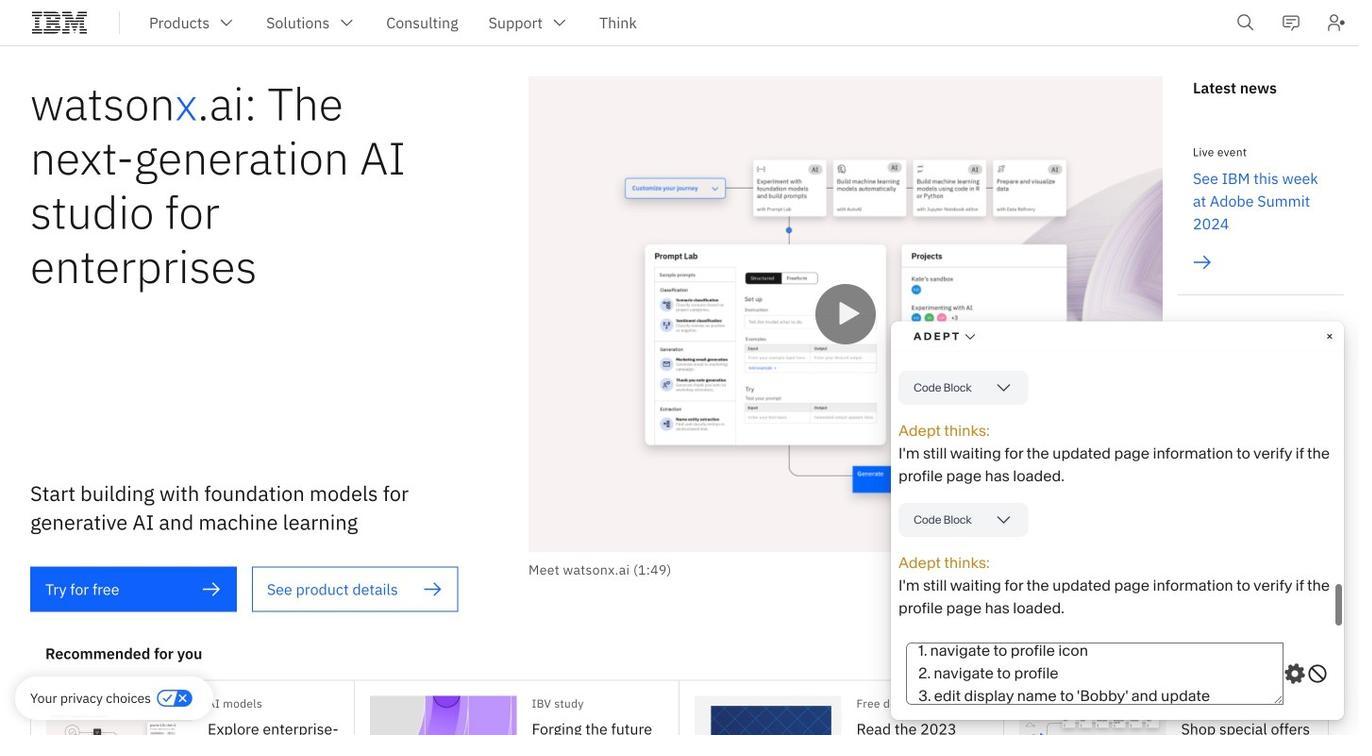 Task type: describe. For each thing, give the bounding box(es) containing it.
your privacy choices element
[[30, 688, 151, 709]]



Task type: locate. For each thing, give the bounding box(es) containing it.
let's talk element
[[1242, 688, 1303, 709]]



